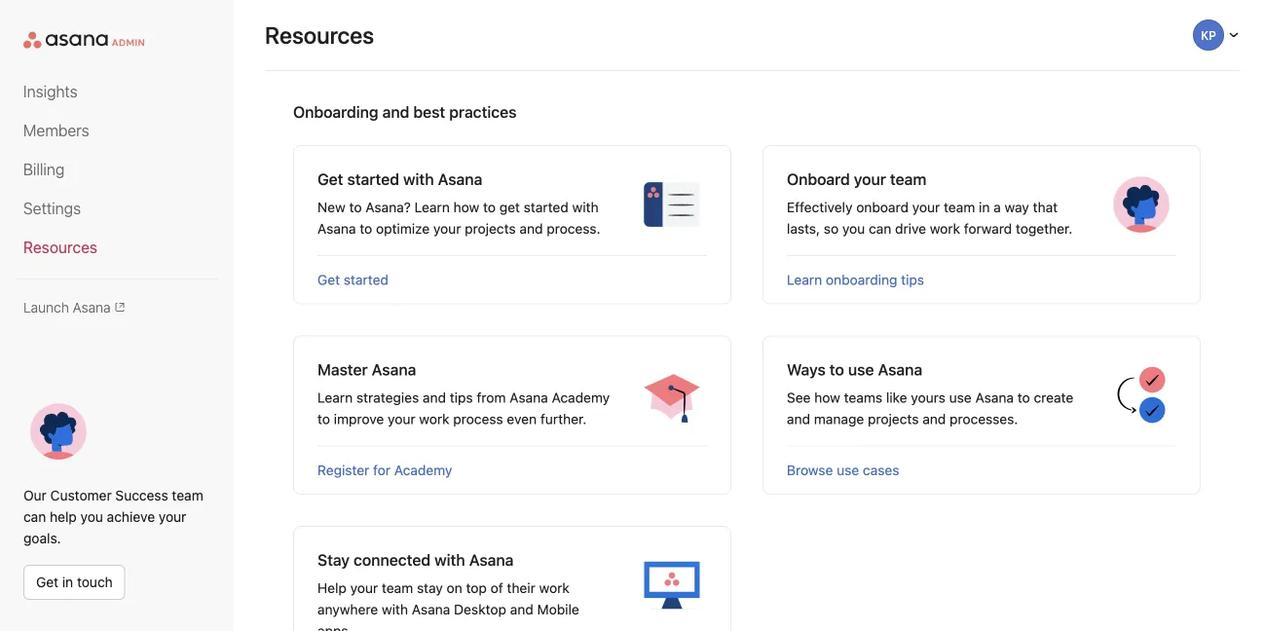 Task type: locate. For each thing, give the bounding box(es) containing it.
that
[[1033, 199, 1058, 215]]

to left create
[[1018, 390, 1030, 406]]

academy right the for
[[394, 462, 452, 478]]

0 vertical spatial resources
[[265, 21, 374, 49]]

learn inside learn strategies and tips from asana academy to improve your work process even further.
[[318, 390, 353, 406]]

learn down lasts,
[[787, 272, 822, 288]]

tips
[[901, 272, 924, 288], [450, 390, 473, 406]]

0 horizontal spatial how
[[453, 199, 479, 215]]

get down the goals.
[[36, 574, 59, 590]]

our
[[23, 487, 47, 504]]

team down connected
[[382, 580, 413, 596]]

0 horizontal spatial work
[[419, 411, 450, 427]]

asana
[[438, 170, 482, 188], [318, 221, 356, 237], [73, 299, 111, 315], [372, 360, 416, 379], [878, 360, 923, 379], [510, 390, 548, 406], [975, 390, 1014, 406], [469, 551, 514, 569], [412, 601, 450, 617]]

1 vertical spatial tips
[[450, 390, 473, 406]]

1 horizontal spatial how
[[814, 390, 840, 406]]

goals.
[[23, 530, 61, 546]]

can inside our customer success team can help you achieve your goals.
[[23, 509, 46, 525]]

processes.
[[950, 411, 1018, 427]]

0 vertical spatial get
[[318, 170, 343, 188]]

and right the "strategies"
[[423, 390, 446, 406]]

0 vertical spatial academy
[[552, 390, 610, 406]]

insights
[[23, 82, 78, 101]]

effectively onboard your team in a way that lasts, so you can drive work forward together.
[[787, 199, 1073, 237]]

get inside button
[[36, 574, 59, 590]]

get down new
[[318, 272, 340, 288]]

projects down 'like'
[[868, 411, 919, 427]]

like
[[886, 390, 907, 406]]

how
[[453, 199, 479, 215], [814, 390, 840, 406]]

your inside help your team stay on top of their work anywhere with asana desktop and mobile apps.
[[350, 580, 378, 596]]

asana inside new to asana? learn how to get started with asana to optimize your projects and process.
[[318, 221, 356, 237]]

1 horizontal spatial tips
[[901, 272, 924, 288]]

get started
[[318, 272, 389, 288]]

work left process
[[419, 411, 450, 427]]

in inside effectively onboard your team in a way that lasts, so you can drive work forward together.
[[979, 199, 990, 215]]

get for get started
[[318, 272, 340, 288]]

tips right "onboarding"
[[901, 272, 924, 288]]

stay
[[417, 580, 443, 596]]

your down the "strategies"
[[388, 411, 415, 427]]

your
[[854, 170, 886, 188], [912, 199, 940, 215], [433, 221, 461, 237], [388, 411, 415, 427], [159, 509, 186, 525], [350, 580, 378, 596]]

projects inside new to asana? learn how to get started with asana to optimize your projects and process.
[[465, 221, 516, 237]]

your up anywhere
[[350, 580, 378, 596]]

and down yours
[[923, 411, 946, 427]]

with up process.
[[572, 199, 599, 215]]

resources down settings
[[23, 238, 97, 257]]

you down customer
[[80, 509, 103, 525]]

how inside new to asana? learn how to get started with asana to optimize your projects and process.
[[453, 199, 479, 215]]

your right the optimize
[[433, 221, 461, 237]]

started for get started with asana
[[347, 170, 399, 188]]

0 horizontal spatial you
[[80, 509, 103, 525]]

your inside new to asana? learn how to get started with asana to optimize your projects and process.
[[433, 221, 461, 237]]

1 vertical spatial work
[[419, 411, 450, 427]]

0 vertical spatial learn
[[415, 199, 450, 215]]

a
[[994, 199, 1001, 215]]

2 vertical spatial use
[[837, 462, 859, 478]]

learn up the optimize
[[415, 199, 450, 215]]

use up processes.
[[949, 390, 972, 406]]

1 horizontal spatial resources
[[265, 21, 374, 49]]

onboarding
[[293, 103, 378, 121]]

work right drive
[[930, 221, 960, 237]]

asana up even
[[510, 390, 548, 406]]

team inside our customer success team can help you achieve your goals.
[[172, 487, 203, 504]]

1 vertical spatial how
[[814, 390, 840, 406]]

can
[[869, 221, 891, 237], [23, 509, 46, 525]]

1 vertical spatial get
[[318, 272, 340, 288]]

to
[[349, 199, 362, 215], [483, 199, 496, 215], [360, 221, 372, 237], [830, 360, 844, 379], [1018, 390, 1030, 406], [318, 411, 330, 427]]

projects inside see how teams like yours use asana to create and manage projects and processes.
[[868, 411, 919, 427]]

academy up further.
[[552, 390, 610, 406]]

get for get started with asana
[[318, 170, 343, 188]]

new to asana? learn how to get started with asana to optimize your projects and process.
[[318, 199, 600, 237]]

2 vertical spatial learn
[[318, 390, 353, 406]]

desktop
[[454, 601, 506, 617]]

work
[[930, 221, 960, 237], [419, 411, 450, 427], [539, 580, 570, 596]]

onboard your team
[[787, 170, 927, 188]]

1 vertical spatial learn
[[787, 272, 822, 288]]

0 horizontal spatial in
[[62, 574, 73, 590]]

started for get started
[[344, 272, 389, 288]]

team right 'success' on the bottom left of the page
[[172, 487, 203, 504]]

1 vertical spatial projects
[[868, 411, 919, 427]]

1 vertical spatial resources
[[23, 238, 97, 257]]

to inside see how teams like yours use asana to create and manage projects and processes.
[[1018, 390, 1030, 406]]

stay connected with asana
[[318, 551, 514, 569]]

can down our
[[23, 509, 46, 525]]

0 vertical spatial in
[[979, 199, 990, 215]]

help your team stay on top of their work anywhere with asana desktop and mobile apps.
[[318, 580, 579, 631]]

tips inside learn strategies and tips from asana academy to improve your work process even further.
[[450, 390, 473, 406]]

get in touch
[[36, 574, 113, 590]]

you inside our customer success team can help you achieve your goals.
[[80, 509, 103, 525]]

0 horizontal spatial projects
[[465, 221, 516, 237]]

asana down stay
[[412, 601, 450, 617]]

work inside effectively onboard your team in a way that lasts, so you can drive work forward together.
[[930, 221, 960, 237]]

projects
[[465, 221, 516, 237], [868, 411, 919, 427]]

academy
[[552, 390, 610, 406], [394, 462, 452, 478]]

0 vertical spatial can
[[869, 221, 891, 237]]

1 vertical spatial can
[[23, 509, 46, 525]]

to left improve
[[318, 411, 330, 427]]

1 horizontal spatial can
[[869, 221, 891, 237]]

2 vertical spatial started
[[344, 272, 389, 288]]

practices
[[449, 103, 517, 121]]

onboarding and best practices
[[293, 103, 517, 121]]

you right so on the right
[[842, 221, 865, 237]]

with
[[403, 170, 434, 188], [572, 199, 599, 215], [435, 551, 465, 569], [382, 601, 408, 617]]

in left touch
[[62, 574, 73, 590]]

further.
[[540, 411, 587, 427]]

onboard
[[856, 199, 909, 215]]

create
[[1034, 390, 1074, 406]]

forward
[[964, 221, 1012, 237]]

asana?
[[366, 199, 411, 215]]

2 horizontal spatial learn
[[787, 272, 822, 288]]

team up onboard
[[890, 170, 927, 188]]

optimize
[[376, 221, 430, 237]]

0 vertical spatial started
[[347, 170, 399, 188]]

get up new
[[318, 170, 343, 188]]

started up asana?
[[347, 170, 399, 188]]

to down asana?
[[360, 221, 372, 237]]

use left cases
[[837, 462, 859, 478]]

how left get
[[453, 199, 479, 215]]

launch asana link
[[23, 299, 210, 315]]

your up drive
[[912, 199, 940, 215]]

get
[[499, 199, 520, 215]]

1 vertical spatial you
[[80, 509, 103, 525]]

asana inside learn strategies and tips from asana academy to improve your work process even further.
[[510, 390, 548, 406]]

browse use cases button
[[787, 462, 899, 478]]

your up onboard
[[854, 170, 886, 188]]

1 vertical spatial academy
[[394, 462, 452, 478]]

learn for learn strategies and tips from asana academy to improve your work process even further.
[[318, 390, 353, 406]]

1 vertical spatial in
[[62, 574, 73, 590]]

to inside learn strategies and tips from asana academy to improve your work process even further.
[[318, 411, 330, 427]]

asana right the launch at left top
[[73, 299, 111, 315]]

ways to use asana
[[787, 360, 923, 379]]

2 vertical spatial work
[[539, 580, 570, 596]]

anywhere
[[318, 601, 378, 617]]

see
[[787, 390, 811, 406]]

learn onboarding tips button
[[787, 272, 924, 288]]

members link
[[23, 119, 210, 142]]

members
[[23, 121, 89, 140]]

top
[[466, 580, 487, 596]]

1 horizontal spatial you
[[842, 221, 865, 237]]

with right anywhere
[[382, 601, 408, 617]]

you
[[842, 221, 865, 237], [80, 509, 103, 525]]

how up manage
[[814, 390, 840, 406]]

effectively
[[787, 199, 853, 215]]

learn
[[415, 199, 450, 215], [787, 272, 822, 288], [318, 390, 353, 406]]

resources up onboarding
[[265, 21, 374, 49]]

0 vertical spatial work
[[930, 221, 960, 237]]

team inside effectively onboard your team in a way that lasts, so you can drive work forward together.
[[944, 199, 975, 215]]

how inside see how teams like yours use asana to create and manage projects and processes.
[[814, 390, 840, 406]]

in left a
[[979, 199, 990, 215]]

1 vertical spatial use
[[949, 390, 972, 406]]

get for get in touch
[[36, 574, 59, 590]]

1 horizontal spatial projects
[[868, 411, 919, 427]]

2 vertical spatial get
[[36, 574, 59, 590]]

learn down master
[[318, 390, 353, 406]]

started down the optimize
[[344, 272, 389, 288]]

resources
[[265, 21, 374, 49], [23, 238, 97, 257]]

way
[[1005, 199, 1029, 215]]

asana up processes.
[[975, 390, 1014, 406]]

and left best
[[382, 103, 409, 121]]

onboard
[[787, 170, 850, 188]]

asana up new to asana? learn how to get started with asana to optimize your projects and process. on the top left of page
[[438, 170, 482, 188]]

your inside learn strategies and tips from asana academy to improve your work process even further.
[[388, 411, 415, 427]]

and down get
[[520, 221, 543, 237]]

use up the teams
[[848, 360, 874, 379]]

0 vertical spatial you
[[842, 221, 865, 237]]

and inside learn strategies and tips from asana academy to improve your work process even further.
[[423, 390, 446, 406]]

1 horizontal spatial academy
[[552, 390, 610, 406]]

0 horizontal spatial learn
[[318, 390, 353, 406]]

0 vertical spatial projects
[[465, 221, 516, 237]]

1 vertical spatial started
[[524, 199, 569, 215]]

in
[[979, 199, 990, 215], [62, 574, 73, 590]]

projects down get
[[465, 221, 516, 237]]

started up process.
[[524, 199, 569, 215]]

to right the ways
[[830, 360, 844, 379]]

with up asana?
[[403, 170, 434, 188]]

0 vertical spatial use
[[848, 360, 874, 379]]

1 horizontal spatial learn
[[415, 199, 450, 215]]

team up forward
[[944, 199, 975, 215]]

master
[[318, 360, 368, 379]]

and down their
[[510, 601, 533, 617]]

work up mobile
[[539, 580, 570, 596]]

new
[[318, 199, 346, 215]]

can down onboard
[[869, 221, 891, 237]]

asana down new
[[318, 221, 356, 237]]

1 horizontal spatial in
[[979, 199, 990, 215]]

2 horizontal spatial work
[[930, 221, 960, 237]]

tips up process
[[450, 390, 473, 406]]

work inside help your team stay on top of their work anywhere with asana desktop and mobile apps.
[[539, 580, 570, 596]]

connected
[[354, 551, 431, 569]]

team
[[890, 170, 927, 188], [944, 199, 975, 215], [172, 487, 203, 504], [382, 580, 413, 596]]

can inside effectively onboard your team in a way that lasts, so you can drive work forward together.
[[869, 221, 891, 237]]

0 horizontal spatial tips
[[450, 390, 473, 406]]

0 horizontal spatial academy
[[394, 462, 452, 478]]

process.
[[547, 221, 600, 237]]

on
[[447, 580, 462, 596]]

onboarding
[[826, 272, 897, 288]]

0 vertical spatial how
[[453, 199, 479, 215]]

settings
[[23, 199, 81, 218]]

started
[[347, 170, 399, 188], [524, 199, 569, 215], [344, 272, 389, 288]]

get
[[318, 170, 343, 188], [318, 272, 340, 288], [36, 574, 59, 590]]

your down 'success' on the bottom left of the page
[[159, 509, 186, 525]]

1 horizontal spatial work
[[539, 580, 570, 596]]

0 horizontal spatial can
[[23, 509, 46, 525]]

drive
[[895, 221, 926, 237]]



Task type: vqa. For each thing, say whether or not it's contained in the screenshot.
you within the "OUR CUSTOMER SUCCESS TEAM CAN HELP YOU ACHIEVE YOUR GOALS."
yes



Task type: describe. For each thing, give the bounding box(es) containing it.
register
[[318, 462, 369, 478]]

and inside help your team stay on top of their work anywhere with asana desktop and mobile apps.
[[510, 601, 533, 617]]

register for academy button
[[318, 462, 452, 478]]

our customer success team can help you achieve your goals.
[[23, 487, 203, 546]]

get started button
[[318, 272, 389, 288]]

improve
[[334, 411, 384, 427]]

cases
[[863, 462, 899, 478]]

billing
[[23, 160, 65, 179]]

use inside see how teams like yours use asana to create and manage projects and processes.
[[949, 390, 972, 406]]

get in touch button
[[23, 565, 125, 600]]

started inside new to asana? learn how to get started with asana to optimize your projects and process.
[[524, 199, 569, 215]]

with up on
[[435, 551, 465, 569]]

with inside help your team stay on top of their work anywhere with asana desktop and mobile apps.
[[382, 601, 408, 617]]

learn inside new to asana? learn how to get started with asana to optimize your projects and process.
[[415, 199, 450, 215]]

of
[[491, 580, 503, 596]]

yours
[[911, 390, 946, 406]]

together.
[[1016, 221, 1073, 237]]

and inside new to asana? learn how to get started with asana to optimize your projects and process.
[[520, 221, 543, 237]]

launch asana
[[23, 299, 111, 315]]

help
[[50, 509, 77, 525]]

insights link
[[23, 80, 210, 103]]

teams
[[844, 390, 883, 406]]

achieve
[[107, 509, 155, 525]]

launch
[[23, 299, 69, 315]]

mobile
[[537, 601, 579, 617]]

customer
[[50, 487, 112, 504]]

process
[[453, 411, 503, 427]]

ways
[[787, 360, 826, 379]]

manage
[[814, 411, 864, 427]]

0 vertical spatial tips
[[901, 272, 924, 288]]

browse
[[787, 462, 833, 478]]

academy inside learn strategies and tips from asana academy to improve your work process even further.
[[552, 390, 610, 406]]

see how teams like yours use asana to create and manage projects and processes.
[[787, 390, 1074, 427]]

in inside get in touch button
[[62, 574, 73, 590]]

work inside learn strategies and tips from asana academy to improve your work process even further.
[[419, 411, 450, 427]]

apps.
[[318, 623, 352, 631]]

best
[[413, 103, 445, 121]]

settings link
[[23, 197, 210, 220]]

asana up 'like'
[[878, 360, 923, 379]]

strategies
[[356, 390, 419, 406]]

learn onboarding tips
[[787, 272, 924, 288]]

success
[[115, 487, 168, 504]]

you inside effectively onboard your team in a way that lasts, so you can drive work forward together.
[[842, 221, 865, 237]]

team inside help your team stay on top of their work anywhere with asana desktop and mobile apps.
[[382, 580, 413, 596]]

so
[[824, 221, 839, 237]]

for
[[373, 462, 391, 478]]

touch
[[77, 574, 113, 590]]

0 horizontal spatial resources
[[23, 238, 97, 257]]

even
[[507, 411, 537, 427]]

billing link
[[23, 158, 210, 181]]

asana inside help your team stay on top of their work anywhere with asana desktop and mobile apps.
[[412, 601, 450, 617]]

their
[[507, 580, 536, 596]]

resources link
[[23, 236, 210, 259]]

asana up the "strategies"
[[372, 360, 416, 379]]

your inside effectively onboard your team in a way that lasts, so you can drive work forward together.
[[912, 199, 940, 215]]

lasts,
[[787, 221, 820, 237]]

help
[[318, 580, 347, 596]]

browse use cases
[[787, 462, 899, 478]]

get started with asana
[[318, 170, 482, 188]]

asana up of
[[469, 551, 514, 569]]

learn strategies and tips from asana academy to improve your work process even further.
[[318, 390, 610, 427]]

stay
[[318, 551, 350, 569]]

to left get
[[483, 199, 496, 215]]

register for academy
[[318, 462, 452, 478]]

your inside our customer success team can help you achieve your goals.
[[159, 509, 186, 525]]

master asana
[[318, 360, 416, 379]]

with inside new to asana? learn how to get started with asana to optimize your projects and process.
[[572, 199, 599, 215]]

learn for learn onboarding tips
[[787, 272, 822, 288]]

asana inside see how teams like yours use asana to create and manage projects and processes.
[[975, 390, 1014, 406]]

and down see
[[787, 411, 810, 427]]

to right new
[[349, 199, 362, 215]]

from
[[477, 390, 506, 406]]



